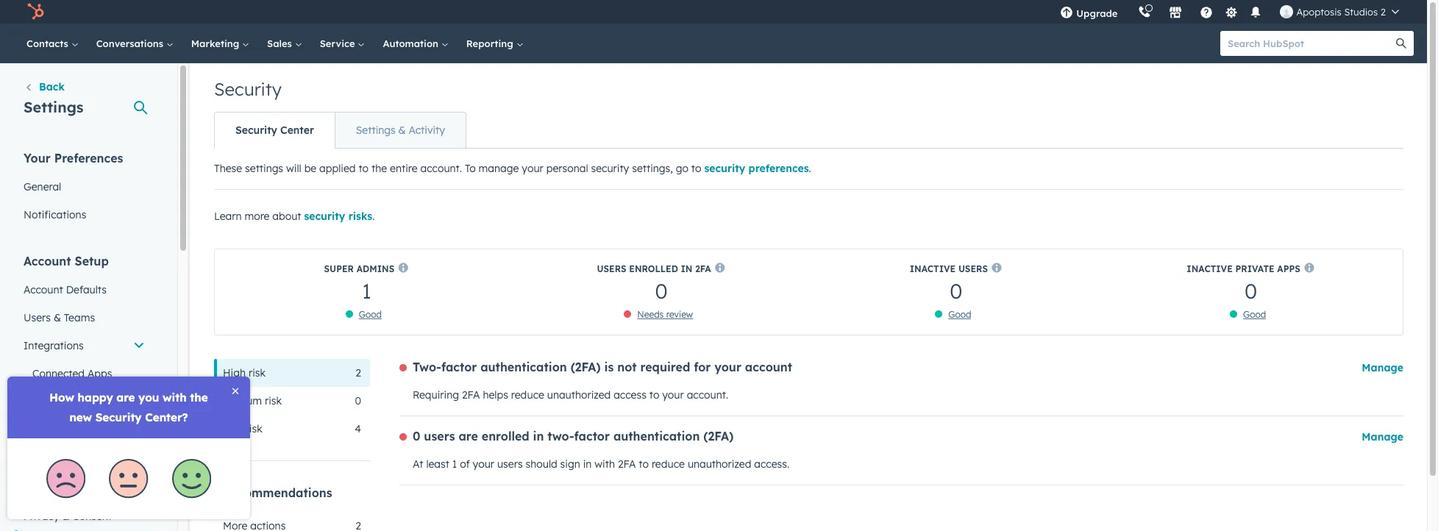 Task type: describe. For each thing, give the bounding box(es) containing it.
apps for connected apps
[[87, 367, 112, 380]]

0 for users
[[950, 278, 963, 304]]

upgrade
[[1076, 7, 1118, 19]]

preferences
[[749, 162, 809, 175]]

account setup
[[24, 254, 109, 268]]

apps for private apps
[[69, 395, 94, 408]]

connected
[[32, 367, 85, 380]]

your preferences
[[24, 151, 123, 166]]

is
[[604, 360, 614, 374]]

0 up 4
[[355, 394, 361, 408]]

more
[[245, 210, 270, 223]]

settings link
[[1222, 4, 1241, 19]]

medium
[[223, 394, 262, 408]]

4
[[355, 422, 361, 435]]

hubspot image
[[26, 3, 44, 21]]

inactive users
[[910, 263, 988, 274]]

apoptosis
[[1296, 6, 1342, 18]]

notifications button
[[1244, 0, 1269, 24]]

admins
[[357, 263, 394, 274]]

at least 1 of your users should sign in with 2fa to reduce unauthorized access.
[[413, 458, 789, 471]]

code
[[67, 482, 93, 495]]

account. for your
[[687, 388, 728, 402]]

1 vertical spatial unauthorized
[[688, 458, 751, 471]]

hubspot link
[[18, 3, 55, 21]]

0 vertical spatial 2fa
[[695, 263, 711, 274]]

your right for
[[714, 360, 741, 374]]

good for private
[[1243, 309, 1266, 320]]

reporting link
[[457, 24, 532, 63]]

access
[[614, 388, 646, 402]]

high risk
[[223, 366, 266, 380]]

private apps link
[[15, 388, 154, 416]]

applied
[[319, 162, 356, 175]]

personal
[[546, 162, 588, 175]]

0 horizontal spatial unauthorized
[[547, 388, 611, 402]]

manage button for 0 users are enrolled in two-factor authentication (2fa)
[[1362, 428, 1404, 446]]

contacts link
[[18, 24, 87, 63]]

0 horizontal spatial enrolled
[[482, 429, 529, 444]]

requiring
[[413, 388, 459, 402]]

1 horizontal spatial security
[[591, 162, 629, 175]]

2 inside popup button
[[1381, 6, 1386, 18]]

your
[[24, 151, 51, 166]]

at
[[413, 458, 423, 471]]

0 horizontal spatial security
[[304, 210, 345, 223]]

users for users & teams
[[24, 311, 51, 324]]

tara schultz image
[[1280, 5, 1294, 18]]

inactive private apps
[[1187, 263, 1301, 274]]

help button
[[1194, 0, 1219, 24]]

notifications link
[[15, 201, 154, 229]]

notifications
[[24, 208, 86, 221]]

privacy & consent link
[[15, 502, 154, 530]]

your preferences element
[[15, 150, 154, 229]]

1 horizontal spatial enrolled
[[629, 263, 678, 274]]

about
[[272, 210, 301, 223]]

good for users
[[948, 309, 971, 320]]

good button for users
[[948, 309, 971, 320]]

needs review
[[637, 309, 693, 320]]

service link
[[311, 24, 374, 63]]

automation
[[383, 38, 441, 49]]

super admins
[[324, 263, 394, 274]]

super
[[324, 263, 354, 274]]

0 vertical spatial 1
[[362, 278, 371, 304]]

Search HubSpot search field
[[1220, 31, 1401, 56]]

notifications image
[[1249, 7, 1263, 20]]

apoptosis studios 2 button
[[1271, 0, 1408, 24]]

0 horizontal spatial in
[[533, 429, 544, 444]]

manage button for two-factor authentication (2fa) is not required for your account
[[1362, 359, 1404, 377]]

menu containing apoptosis studios 2
[[1050, 0, 1409, 24]]

0 horizontal spatial .
[[372, 210, 375, 223]]

general
[[24, 180, 61, 193]]

2 vertical spatial in
[[583, 458, 592, 471]]

tracking code
[[24, 482, 93, 495]]

0 for enrolled
[[655, 278, 668, 304]]

to
[[465, 162, 476, 175]]

automation link
[[374, 24, 457, 63]]

inactive for inactive private apps
[[1187, 263, 1233, 274]]

calling icon image
[[1138, 6, 1152, 19]]

two-factor authentication (2fa) is not required for your account
[[413, 360, 792, 374]]

low risk
[[223, 422, 262, 435]]

will
[[286, 162, 301, 175]]

connected apps link
[[15, 360, 154, 388]]

0 vertical spatial authentication
[[481, 360, 567, 374]]

users for users enrolled in 2fa
[[597, 263, 626, 274]]

marketing
[[191, 38, 242, 49]]

learn
[[214, 210, 242, 223]]

learn more about security risks .
[[214, 210, 375, 223]]

setup
[[75, 254, 109, 268]]

back link
[[24, 79, 65, 97]]

0 vertical spatial reduce
[[511, 388, 544, 402]]

to right go
[[691, 162, 701, 175]]

entire
[[390, 162, 418, 175]]

conversations
[[96, 38, 166, 49]]

tracking code link
[[15, 474, 154, 502]]

sign
[[560, 458, 580, 471]]

help image
[[1200, 7, 1213, 20]]

recommendations
[[223, 486, 332, 500]]

general link
[[15, 173, 154, 201]]

good for admins
[[359, 309, 382, 320]]

conversations link
[[87, 24, 182, 63]]

& for security
[[398, 124, 406, 137]]

0 for private
[[1245, 278, 1257, 304]]

needs review button
[[637, 309, 693, 320]]

account for account defaults
[[24, 283, 63, 296]]

security risks link
[[304, 210, 372, 223]]

1 horizontal spatial &
[[62, 510, 69, 523]]

& for account setup
[[54, 311, 61, 324]]

should
[[526, 458, 557, 471]]

settings for settings
[[24, 98, 84, 116]]

risks
[[348, 210, 372, 223]]

0 horizontal spatial users
[[424, 429, 455, 444]]

good button for admins
[[359, 309, 382, 320]]

activity
[[409, 124, 445, 137]]

helps
[[483, 388, 508, 402]]

review
[[666, 309, 693, 320]]

studios
[[1344, 6, 1378, 18]]



Task type: locate. For each thing, give the bounding box(es) containing it.
risk right low
[[245, 422, 262, 435]]

0 horizontal spatial inactive
[[910, 263, 956, 274]]

service inside "link"
[[320, 38, 358, 49]]

connected apps
[[32, 367, 112, 380]]

good button down inactive users at right
[[948, 309, 971, 320]]

apps
[[1277, 263, 1301, 274], [87, 367, 112, 380], [69, 395, 94, 408]]

menu item
[[1128, 0, 1131, 24]]

are
[[459, 429, 478, 444]]

1 good button from the left
[[359, 309, 382, 320]]

these
[[214, 162, 242, 175]]

users & teams
[[24, 311, 95, 324]]

& right privacy
[[62, 510, 69, 523]]

0 horizontal spatial account.
[[420, 162, 462, 175]]

1 horizontal spatial account.
[[687, 388, 728, 402]]

2 vertical spatial risk
[[245, 422, 262, 435]]

0 vertical spatial users
[[424, 429, 455, 444]]

manage for two-factor authentication (2fa) is not required for your account
[[1362, 361, 1404, 374]]

1 vertical spatial (2fa)
[[703, 429, 734, 444]]

risk for low risk
[[245, 422, 262, 435]]

1 vertical spatial account.
[[687, 388, 728, 402]]

account
[[745, 360, 792, 374]]

access.
[[754, 458, 789, 471]]

1 left of
[[452, 458, 457, 471]]

to right with
[[639, 458, 649, 471]]

authentication down access
[[613, 429, 700, 444]]

1 vertical spatial 1
[[452, 458, 457, 471]]

0 vertical spatial private
[[1235, 263, 1275, 274]]

risk right medium
[[265, 394, 282, 408]]

downloads
[[87, 454, 140, 467]]

settings up the
[[356, 124, 396, 137]]

account. left to
[[420, 162, 462, 175]]

sales
[[267, 38, 295, 49]]

0 up 'at'
[[413, 429, 420, 444]]

0 vertical spatial manage button
[[1362, 359, 1404, 377]]

1 horizontal spatial in
[[583, 458, 592, 471]]

0 vertical spatial account.
[[420, 162, 462, 175]]

to right access
[[649, 388, 659, 402]]

email service provider link
[[15, 416, 154, 444]]

users inside 'account setup' element
[[24, 311, 51, 324]]

2 horizontal spatial good button
[[1243, 309, 1266, 320]]

factor up at least 1 of your users should sign in with 2fa to reduce unauthorized access.
[[574, 429, 610, 444]]

2 horizontal spatial in
[[681, 263, 693, 274]]

settings for settings & activity
[[356, 124, 396, 137]]

0 horizontal spatial good
[[359, 309, 382, 320]]

account up account defaults
[[24, 254, 71, 268]]

privacy
[[24, 510, 59, 523]]

2 manage button from the top
[[1362, 428, 1404, 446]]

these settings will be applied to the entire account. to manage your personal security settings, go to security preferences .
[[214, 162, 811, 175]]

1 account from the top
[[24, 254, 71, 268]]

integrations
[[24, 339, 84, 352]]

2 horizontal spatial &
[[398, 124, 406, 137]]

1 vertical spatial 2
[[356, 366, 361, 380]]

0 vertical spatial manage
[[1362, 361, 1404, 374]]

security center link
[[215, 113, 335, 148]]

1 good from the left
[[359, 309, 382, 320]]

inactive for inactive users
[[910, 263, 956, 274]]

2 good from the left
[[948, 309, 971, 320]]

risk for high risk
[[249, 366, 266, 380]]

unauthorized
[[547, 388, 611, 402], [688, 458, 751, 471]]

0 horizontal spatial 2fa
[[462, 388, 480, 402]]

security up security center
[[214, 78, 282, 100]]

good button for private
[[1243, 309, 1266, 320]]

defaults
[[66, 283, 107, 296]]

0 vertical spatial (2fa)
[[571, 360, 601, 374]]

2 manage from the top
[[1362, 430, 1404, 444]]

& left teams
[[54, 311, 61, 324]]

medium risk
[[223, 394, 282, 408]]

email service provider
[[32, 423, 141, 436]]

0 vertical spatial in
[[681, 263, 693, 274]]

1 vertical spatial .
[[372, 210, 375, 223]]

account for account setup
[[24, 254, 71, 268]]

good down inactive users at right
[[948, 309, 971, 320]]

1 horizontal spatial 1
[[452, 458, 457, 471]]

navigation
[[214, 112, 466, 149]]

account. for entire
[[420, 162, 462, 175]]

upgrade image
[[1060, 7, 1074, 20]]

0 vertical spatial service
[[320, 38, 358, 49]]

account defaults link
[[15, 276, 154, 304]]

account setup element
[[15, 253, 154, 531]]

1 horizontal spatial service
[[320, 38, 358, 49]]

security left 'risks'
[[304, 210, 345, 223]]

1 horizontal spatial .
[[809, 162, 811, 175]]

0 horizontal spatial reduce
[[511, 388, 544, 402]]

0 horizontal spatial settings
[[24, 98, 84, 116]]

1 vertical spatial authentication
[[613, 429, 700, 444]]

settings image
[[1225, 6, 1238, 19]]

two-
[[548, 429, 574, 444]]

reduce right the helps
[[511, 388, 544, 402]]

your right of
[[473, 458, 494, 471]]

1 horizontal spatial factor
[[574, 429, 610, 444]]

1 vertical spatial &
[[54, 311, 61, 324]]

2
[[1381, 6, 1386, 18], [356, 366, 361, 380]]

be
[[304, 162, 316, 175]]

requiring 2fa helps reduce unauthorized access to your account.
[[413, 388, 728, 402]]

2 vertical spatial apps
[[69, 395, 94, 408]]

back
[[39, 80, 65, 93]]

0 horizontal spatial service
[[62, 423, 98, 436]]

2 inactive from the left
[[1187, 263, 1233, 274]]

1 horizontal spatial users
[[497, 458, 523, 471]]

1 horizontal spatial 2fa
[[618, 458, 636, 471]]

inactive
[[910, 263, 956, 274], [1187, 263, 1233, 274]]

factor up requiring
[[441, 360, 477, 374]]

0 vertical spatial &
[[398, 124, 406, 137]]

navigation containing security center
[[214, 112, 466, 149]]

0 vertical spatial apps
[[1277, 263, 1301, 274]]

1 manage button from the top
[[1362, 359, 1404, 377]]

0 vertical spatial account
[[24, 254, 71, 268]]

(2fa) left is
[[571, 360, 601, 374]]

center
[[280, 124, 314, 137]]

1 horizontal spatial unauthorized
[[688, 458, 751, 471]]

security
[[591, 162, 629, 175], [704, 162, 745, 175], [304, 210, 345, 223]]

to left the
[[359, 162, 369, 175]]

high
[[223, 366, 246, 380]]

risk for medium risk
[[265, 394, 282, 408]]

in
[[681, 263, 693, 274], [533, 429, 544, 444], [583, 458, 592, 471]]

0 horizontal spatial (2fa)
[[571, 360, 601, 374]]

1 horizontal spatial authentication
[[613, 429, 700, 444]]

low
[[223, 422, 243, 435]]

1 horizontal spatial private
[[1235, 263, 1275, 274]]

search image
[[1396, 38, 1406, 49]]

manage
[[479, 162, 519, 175]]

good button down admins
[[359, 309, 382, 320]]

0 horizontal spatial &
[[54, 311, 61, 324]]

marketplaces button
[[1160, 0, 1191, 24]]

contacts
[[26, 38, 71, 49]]

settings & activity link
[[335, 113, 466, 148]]

1 vertical spatial manage
[[1362, 430, 1404, 444]]

1 vertical spatial in
[[533, 429, 544, 444]]

2 horizontal spatial 2fa
[[695, 263, 711, 274]]

security for security center
[[235, 124, 277, 137]]

security right go
[[704, 162, 745, 175]]

users up least
[[424, 429, 455, 444]]

tracking
[[24, 482, 65, 495]]

go
[[676, 162, 689, 175]]

search button
[[1389, 31, 1414, 56]]

good button down inactive private apps
[[1243, 309, 1266, 320]]

1 vertical spatial private
[[32, 395, 67, 408]]

service right sales link
[[320, 38, 358, 49]]

2 horizontal spatial security
[[704, 162, 745, 175]]

1 horizontal spatial reduce
[[652, 458, 685, 471]]

good down admins
[[359, 309, 382, 320]]

security for security
[[214, 78, 282, 100]]

with
[[595, 458, 615, 471]]

settings,
[[632, 162, 673, 175]]

security up settings
[[235, 124, 277, 137]]

1 vertical spatial manage button
[[1362, 428, 1404, 446]]

0 horizontal spatial factor
[[441, 360, 477, 374]]

reduce
[[511, 388, 544, 402], [652, 458, 685, 471]]

preferences
[[54, 151, 123, 166]]

1 vertical spatial service
[[62, 423, 98, 436]]

to
[[359, 162, 369, 175], [691, 162, 701, 175], [649, 388, 659, 402], [639, 458, 649, 471]]

1 vertical spatial enrolled
[[482, 429, 529, 444]]

2 good button from the left
[[948, 309, 971, 320]]

account.
[[420, 162, 462, 175], [687, 388, 728, 402]]

needs
[[637, 309, 664, 320]]

in up review
[[681, 263, 693, 274]]

good down inactive private apps
[[1243, 309, 1266, 320]]

unauthorized left access.
[[688, 458, 751, 471]]

0 down inactive private apps
[[1245, 278, 1257, 304]]

apoptosis studios 2
[[1296, 6, 1386, 18]]

manage
[[1362, 361, 1404, 374], [1362, 430, 1404, 444]]

0 down inactive users at right
[[950, 278, 963, 304]]

your down required at bottom left
[[662, 388, 684, 402]]

authentication up the helps
[[481, 360, 567, 374]]

1 horizontal spatial settings
[[356, 124, 396, 137]]

settings
[[24, 98, 84, 116], [356, 124, 396, 137]]

manage button
[[1362, 359, 1404, 377], [1362, 428, 1404, 446]]

1 inactive from the left
[[910, 263, 956, 274]]

1 horizontal spatial users
[[597, 263, 626, 274]]

security preferences link
[[704, 162, 809, 175]]

privacy & consent
[[24, 510, 112, 523]]

account defaults
[[24, 283, 107, 296]]

1 manage from the top
[[1362, 361, 1404, 374]]

& inside navigation
[[398, 124, 406, 137]]

2 account from the top
[[24, 283, 63, 296]]

security center
[[235, 124, 314, 137]]

marketplace downloads
[[24, 454, 140, 467]]

1 vertical spatial reduce
[[652, 458, 685, 471]]

0 vertical spatial factor
[[441, 360, 477, 374]]

1 vertical spatial 2fa
[[462, 388, 480, 402]]

0 horizontal spatial good button
[[359, 309, 382, 320]]

0 vertical spatial enrolled
[[629, 263, 678, 274]]

1 down super admins
[[362, 278, 371, 304]]

(2fa) down for
[[703, 429, 734, 444]]

the
[[371, 162, 387, 175]]

3 good from the left
[[1243, 309, 1266, 320]]

2 up 4
[[356, 366, 361, 380]]

.
[[809, 162, 811, 175], [372, 210, 375, 223]]

security left settings,
[[591, 162, 629, 175]]

1 horizontal spatial 2
[[1381, 6, 1386, 18]]

private inside 'account setup' element
[[32, 395, 67, 408]]

1 vertical spatial account
[[24, 283, 63, 296]]

2 vertical spatial 2fa
[[618, 458, 636, 471]]

private
[[1235, 263, 1275, 274], [32, 395, 67, 408]]

1 horizontal spatial (2fa)
[[703, 429, 734, 444]]

1 vertical spatial security
[[235, 124, 277, 137]]

settings down the back
[[24, 98, 84, 116]]

0 vertical spatial settings
[[24, 98, 84, 116]]

enrolled up needs
[[629, 263, 678, 274]]

in right sign
[[583, 458, 592, 471]]

2fa
[[695, 263, 711, 274], [462, 388, 480, 402], [618, 458, 636, 471]]

1
[[362, 278, 371, 304], [452, 458, 457, 471]]

your right "manage"
[[522, 162, 543, 175]]

0 horizontal spatial users
[[24, 311, 51, 324]]

1 horizontal spatial good button
[[948, 309, 971, 320]]

reporting
[[466, 38, 516, 49]]

0 vertical spatial risk
[[249, 366, 266, 380]]

marketplaces image
[[1169, 7, 1182, 20]]

in left two-
[[533, 429, 544, 444]]

0 horizontal spatial 2
[[356, 366, 361, 380]]

service inside 'account setup' element
[[62, 423, 98, 436]]

risk right high
[[249, 366, 266, 380]]

enrolled right are at left bottom
[[482, 429, 529, 444]]

& left 'activity'
[[398, 124, 406, 137]]

1 vertical spatial factor
[[574, 429, 610, 444]]

reduce right with
[[652, 458, 685, 471]]

of
[[460, 458, 470, 471]]

1 vertical spatial users
[[497, 458, 523, 471]]

2 horizontal spatial good
[[1243, 309, 1266, 320]]

2 horizontal spatial users
[[958, 263, 988, 274]]

settings & activity
[[356, 124, 445, 137]]

1 horizontal spatial good
[[948, 309, 971, 320]]

1 vertical spatial settings
[[356, 124, 396, 137]]

0 horizontal spatial private
[[32, 395, 67, 408]]

1 horizontal spatial inactive
[[1187, 263, 1233, 274]]

1 vertical spatial apps
[[87, 367, 112, 380]]

0 horizontal spatial authentication
[[481, 360, 567, 374]]

required
[[640, 360, 690, 374]]

0 vertical spatial 2
[[1381, 6, 1386, 18]]

email
[[32, 423, 59, 436]]

users left "should"
[[497, 458, 523, 471]]

0 vertical spatial unauthorized
[[547, 388, 611, 402]]

2 vertical spatial &
[[62, 510, 69, 523]]

unauthorized down "two-factor authentication (2fa) is not required for your account"
[[547, 388, 611, 402]]

0 down users enrolled in 2fa
[[655, 278, 668, 304]]

apps inside 'link'
[[87, 367, 112, 380]]

2 right studios
[[1381, 6, 1386, 18]]

1 vertical spatial risk
[[265, 394, 282, 408]]

account up users & teams
[[24, 283, 63, 296]]

0 vertical spatial .
[[809, 162, 811, 175]]

menu
[[1050, 0, 1409, 24]]

account. down for
[[687, 388, 728, 402]]

0 vertical spatial security
[[214, 78, 282, 100]]

service down private apps link
[[62, 423, 98, 436]]

manage for 0 users are enrolled in two-factor authentication (2fa)
[[1362, 430, 1404, 444]]

3 good button from the left
[[1243, 309, 1266, 320]]

sales link
[[258, 24, 311, 63]]

integrations button
[[15, 332, 154, 360]]



Task type: vqa. For each thing, say whether or not it's contained in the screenshot.
the bottommost "start"
no



